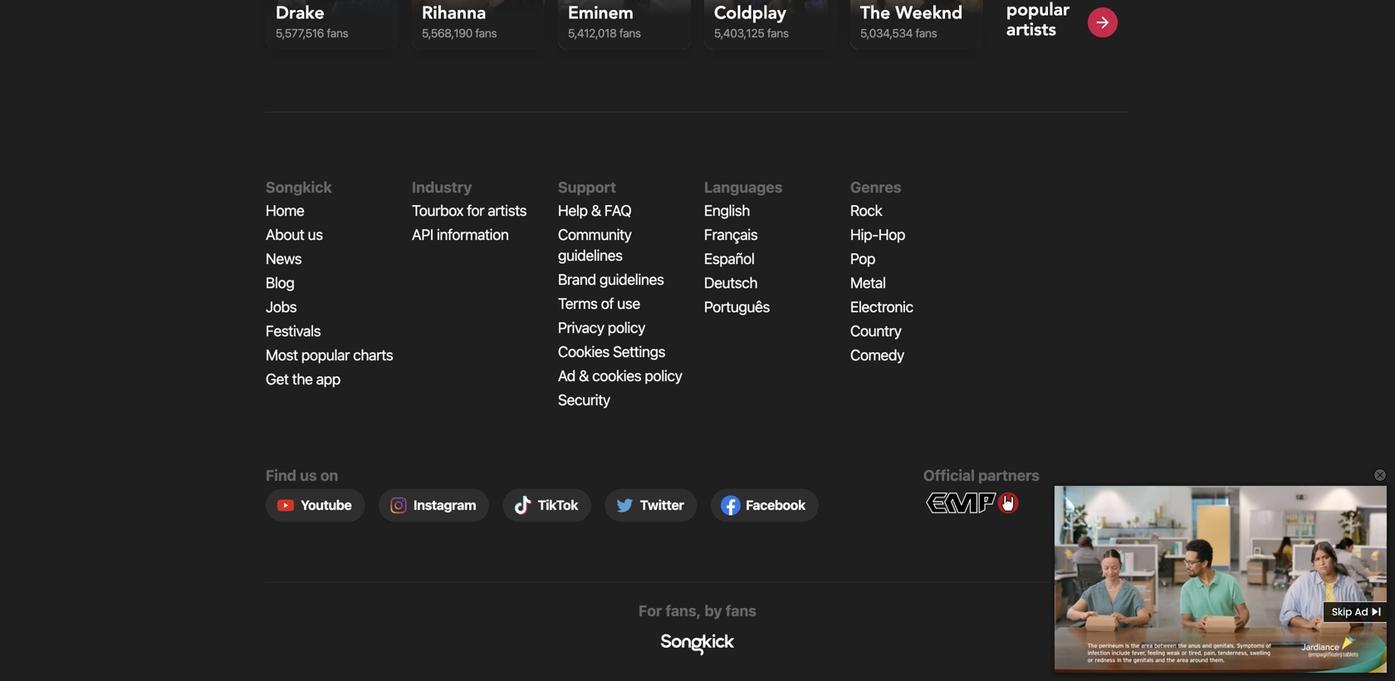 Task type: describe. For each thing, give the bounding box(es) containing it.
english link
[[705, 201, 750, 219]]

community guidelines link
[[558, 225, 632, 264]]

coldplay 5,403,125 fans
[[714, 1, 789, 40]]

rihanna
[[422, 1, 486, 25]]

eminem 5,412,018 fans
[[568, 1, 641, 40]]

songkick image
[[660, 634, 735, 656]]

see all popular artists link
[[1007, 0, 1120, 41]]

fans for drake
[[327, 26, 348, 40]]

see
[[1007, 0, 1037, 1]]

us inside songkick home about us news blog jobs festivals most popular charts get the app
[[308, 225, 323, 243]]

official
[[924, 466, 975, 484]]

security
[[558, 391, 611, 409]]

languages english français español deutsch português
[[705, 178, 783, 316]]

português link
[[705, 298, 770, 316]]

fans for coldplay
[[767, 26, 789, 40]]

facebook link
[[711, 489, 819, 522]]

english
[[705, 201, 750, 219]]

support help & faq community guidelines brand guidelines terms of use privacy policy cookies settings ad & cookies policy security
[[558, 178, 683, 409]]

emp image
[[924, 489, 1022, 517]]

information
[[437, 225, 509, 243]]

country link
[[851, 322, 902, 340]]

genres
[[851, 178, 902, 196]]

rihanna 5,568,190 fans
[[422, 1, 497, 40]]

ad inside support help & faq community guidelines brand guidelines terms of use privacy policy cookies settings ad & cookies policy security
[[558, 367, 576, 384]]

languages
[[705, 178, 783, 196]]

jobs
[[266, 298, 297, 316]]

5,403,125
[[714, 26, 765, 40]]

skip
[[1333, 605, 1353, 619]]

for
[[467, 201, 484, 219]]

news link
[[266, 249, 302, 267]]

of
[[601, 294, 614, 312]]

settings
[[613, 343, 666, 360]]

comedy link
[[851, 346, 905, 364]]

français
[[705, 225, 758, 243]]

1 vertical spatial policy
[[645, 367, 683, 384]]

partners
[[979, 466, 1040, 484]]

facebook
[[746, 497, 806, 513]]

1 vertical spatial us
[[300, 466, 317, 484]]

cookies settings link
[[558, 343, 666, 360]]

tourbox
[[412, 201, 464, 219]]

app
[[316, 370, 341, 388]]

ad & cookies policy link
[[558, 367, 683, 384]]

1 vertical spatial ad
[[1355, 605, 1369, 619]]

pop link
[[851, 249, 876, 267]]

hop
[[879, 225, 906, 243]]

0 horizontal spatial &
[[579, 367, 589, 384]]

español
[[705, 249, 755, 267]]

blog
[[266, 274, 294, 291]]

all
[[1042, 0, 1061, 1]]

drake
[[276, 1, 325, 25]]

cookies
[[558, 343, 610, 360]]

help
[[558, 201, 588, 219]]

5,412,018
[[568, 26, 617, 40]]

privacy
[[558, 318, 605, 336]]

tiktok link
[[503, 489, 592, 522]]

metal
[[851, 274, 886, 291]]

on
[[321, 466, 338, 484]]

skip ad
[[1333, 605, 1369, 619]]

comedy
[[851, 346, 905, 364]]

fans inside the weeknd 5,034,534 fans
[[916, 26, 937, 40]]

français link
[[705, 225, 758, 243]]

artists for for
[[488, 201, 527, 219]]

0 vertical spatial policy
[[608, 318, 646, 336]]

festivals link
[[266, 322, 321, 340]]

terms of use link
[[558, 294, 640, 312]]

by
[[705, 602, 722, 620]]

português
[[705, 298, 770, 316]]

get
[[266, 370, 289, 388]]

metal link
[[851, 274, 886, 291]]

deutsch link
[[705, 274, 758, 291]]

privacy policy link
[[558, 318, 646, 336]]

home
[[266, 201, 304, 219]]

español link
[[705, 249, 755, 267]]

see all popular artists
[[1007, 0, 1070, 41]]

popular inside see all popular artists link
[[1007, 0, 1070, 21]]

eminem
[[568, 1, 634, 25]]

youtube
[[301, 497, 352, 513]]

pop
[[851, 249, 876, 267]]

find
[[266, 466, 297, 484]]



Task type: locate. For each thing, give the bounding box(es) containing it.
api
[[412, 225, 433, 243]]

for
[[639, 602, 662, 620]]

tourbox for artists link
[[412, 201, 527, 219]]

popular
[[1007, 0, 1070, 21], [301, 346, 350, 364]]

find us on
[[266, 466, 338, 484]]

guidelines down community
[[558, 246, 623, 264]]

fans,
[[666, 602, 701, 620]]

songkick
[[266, 178, 332, 196]]

use
[[617, 294, 640, 312]]

weeknd
[[896, 1, 963, 25]]

0 vertical spatial artists
[[1007, 18, 1057, 41]]

coldplay
[[714, 1, 787, 25]]

help & faq link
[[558, 201, 632, 219]]

rock
[[851, 201, 883, 219]]

fans right 5,577,516
[[327, 26, 348, 40]]

the weeknd 5,034,534 fans
[[861, 1, 963, 40]]

industry
[[412, 178, 472, 196]]

5,568,190
[[422, 26, 473, 40]]

the
[[292, 370, 313, 388]]

1 horizontal spatial artists
[[1007, 18, 1057, 41]]

rock link
[[851, 201, 883, 219]]

0 horizontal spatial ad
[[558, 367, 576, 384]]

policy down use
[[608, 318, 646, 336]]

youtube link
[[266, 489, 365, 522]]

fans for rihanna
[[475, 26, 497, 40]]

us right 'about'
[[308, 225, 323, 243]]

fans inside drake 5,577,516 fans
[[327, 26, 348, 40]]

twitter link
[[605, 489, 698, 522]]

0 vertical spatial popular
[[1007, 0, 1070, 21]]

0 vertical spatial us
[[308, 225, 323, 243]]

ad
[[558, 367, 576, 384], [1355, 605, 1369, 619]]

artists down see
[[1007, 18, 1057, 41]]

blog link
[[266, 274, 294, 291]]

guidelines
[[558, 246, 623, 264], [600, 270, 664, 288]]

policy
[[608, 318, 646, 336], [645, 367, 683, 384]]

fans inside eminem 5,412,018 fans
[[620, 26, 641, 40]]

fans inside rihanna 5,568,190 fans
[[475, 26, 497, 40]]

5,577,516
[[276, 26, 324, 40]]

most popular charts link
[[266, 346, 393, 364]]

fans right 'by'
[[726, 602, 757, 620]]

hip-hop link
[[851, 225, 906, 243]]

the
[[861, 1, 891, 25]]

artists inside industry tourbox for artists api information
[[488, 201, 527, 219]]

country
[[851, 322, 902, 340]]

for fans, by fans
[[639, 602, 757, 620]]

0 vertical spatial guidelines
[[558, 246, 623, 264]]

brand guidelines link
[[558, 270, 664, 288]]

genres rock hip-hop pop metal electronic country comedy
[[851, 178, 914, 364]]

0 vertical spatial ad
[[558, 367, 576, 384]]

fans inside coldplay 5,403,125 fans
[[767, 26, 789, 40]]

official partners
[[924, 466, 1040, 484]]

1 horizontal spatial popular
[[1007, 0, 1070, 21]]

1 horizontal spatial ad
[[1355, 605, 1369, 619]]

electronic
[[851, 298, 914, 316]]

fans down coldplay
[[767, 26, 789, 40]]

fans down rihanna
[[475, 26, 497, 40]]

& down cookies
[[579, 367, 589, 384]]

us
[[308, 225, 323, 243], [300, 466, 317, 484]]

instagram
[[414, 497, 476, 513]]

popular inside songkick home about us news blog jobs festivals most popular charts get the app
[[301, 346, 350, 364]]

artists inside see all popular artists
[[1007, 18, 1057, 41]]

ad right skip
[[1355, 605, 1369, 619]]

& left faq
[[591, 201, 601, 219]]

5,034,534
[[861, 26, 913, 40]]

guidelines up use
[[600, 270, 664, 288]]

us left on at the bottom of the page
[[300, 466, 317, 484]]

support
[[558, 178, 616, 196]]

fans down 'weeknd'
[[916, 26, 937, 40]]

home link
[[266, 201, 304, 219]]

faq
[[605, 201, 632, 219]]

fans
[[327, 26, 348, 40], [475, 26, 497, 40], [620, 26, 641, 40], [767, 26, 789, 40], [916, 26, 937, 40], [726, 602, 757, 620]]

get the app link
[[266, 370, 341, 388]]

1 horizontal spatial &
[[591, 201, 601, 219]]

charts
[[353, 346, 393, 364]]

instagram link
[[379, 489, 489, 522]]

twitter
[[640, 497, 684, 513]]

1 vertical spatial popular
[[301, 346, 350, 364]]

news
[[266, 249, 302, 267]]

security link
[[558, 391, 611, 409]]

ad down cookies
[[558, 367, 576, 384]]

1 vertical spatial &
[[579, 367, 589, 384]]

about
[[266, 225, 304, 243]]

cookies
[[592, 367, 642, 384]]

api information link
[[412, 225, 509, 243]]

community
[[558, 225, 632, 243]]

deutsch
[[705, 274, 758, 291]]

artists
[[1007, 18, 1057, 41], [488, 201, 527, 219]]

about us link
[[266, 225, 323, 243]]

jobs link
[[266, 298, 297, 316]]

electronic link
[[851, 298, 914, 316]]

0 horizontal spatial popular
[[301, 346, 350, 364]]

festivals
[[266, 322, 321, 340]]

1 vertical spatial guidelines
[[600, 270, 664, 288]]

brand
[[558, 270, 596, 288]]

artists for popular
[[1007, 18, 1057, 41]]

1 vertical spatial artists
[[488, 201, 527, 219]]

artists right for
[[488, 201, 527, 219]]

fans down eminem on the top
[[620, 26, 641, 40]]

0 horizontal spatial artists
[[488, 201, 527, 219]]

policy down settings
[[645, 367, 683, 384]]

industry tourbox for artists api information
[[412, 178, 527, 243]]

tiktok
[[538, 497, 578, 513]]

0 vertical spatial &
[[591, 201, 601, 219]]

fans for eminem
[[620, 26, 641, 40]]

songkick home about us news blog jobs festivals most popular charts get the app
[[266, 178, 393, 388]]



Task type: vqa. For each thing, say whether or not it's contained in the screenshot.
popular artists
yes



